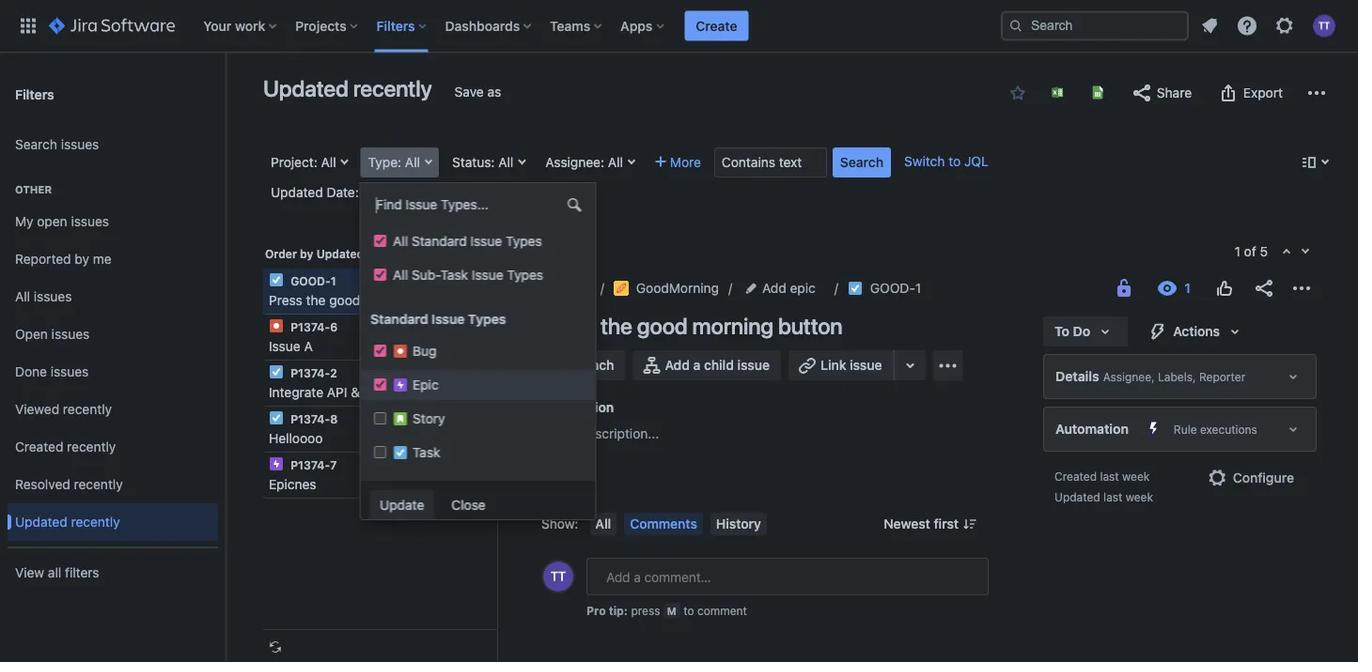 Task type: vqa. For each thing, say whether or not it's contained in the screenshot.
Profile image of Terry Turtle
yes



Task type: locate. For each thing, give the bounding box(es) containing it.
the up p1374-6
[[306, 293, 326, 308]]

all
[[48, 566, 61, 581]]

activity
[[542, 490, 589, 506]]

project: all
[[271, 155, 336, 170]]

p1374- for epicnes
[[291, 459, 330, 472]]

add a description...
[[542, 426, 659, 442]]

me
[[93, 252, 112, 267]]

close
[[451, 498, 485, 513]]

to right m
[[684, 605, 694, 618]]

1 horizontal spatial the
[[601, 313, 633, 339]]

project:
[[271, 155, 318, 170]]

search issues link
[[8, 126, 218, 164]]

0 horizontal spatial updated recently
[[15, 515, 120, 530]]

0 vertical spatial press
[[269, 293, 303, 308]]

1 vertical spatial good
[[637, 313, 688, 339]]

issues for search issues
[[61, 137, 99, 152]]

0 vertical spatial button
[[418, 293, 457, 308]]

issue
[[738, 358, 770, 373], [850, 358, 882, 373]]

updated down automation
[[1055, 491, 1101, 504]]

all right status:
[[499, 155, 514, 170]]

p1374- up helloooo
[[291, 413, 330, 426]]

1 horizontal spatial search
[[841, 155, 884, 170]]

not available - this is the first issue image
[[1280, 245, 1295, 260]]

assignee: all
[[546, 155, 623, 170]]

types down all standard issue types
[[507, 267, 543, 283]]

0 vertical spatial projects
[[295, 18, 347, 33]]

api
[[327, 385, 347, 401]]

press down projects link
[[542, 313, 596, 339]]

create button
[[685, 11, 749, 41]]

recently down created recently link at the left bottom of page
[[74, 477, 123, 493]]

button up standard issue types
[[418, 293, 457, 308]]

search
[[15, 137, 57, 152], [841, 155, 884, 170]]

by left me
[[75, 252, 89, 267]]

search issues
[[15, 137, 99, 152]]

1 horizontal spatial updated recently
[[263, 75, 432, 102]]

button
[[418, 293, 457, 308], [778, 313, 843, 339]]

0 horizontal spatial the
[[306, 293, 326, 308]]

created for created last week updated last week
[[1055, 470, 1097, 483]]

1 vertical spatial press the good morning button
[[542, 313, 843, 339]]

to
[[949, 154, 961, 169], [684, 605, 694, 618]]

0 horizontal spatial good-1
[[288, 275, 336, 288]]

&
[[351, 385, 360, 401]]

actions
[[1174, 324, 1220, 339]]

search inside the search button
[[841, 155, 884, 170]]

the down goodmorning image
[[601, 313, 633, 339]]

filters up search issues
[[15, 86, 54, 102]]

1 vertical spatial filters
[[15, 86, 54, 102]]

automation
[[1056, 422, 1129, 437]]

recently for resolved recently link
[[74, 477, 123, 493]]

0 vertical spatial filters
[[377, 18, 415, 33]]

search button
[[833, 148, 891, 178]]

issue a
[[269, 339, 313, 354]]

0 horizontal spatial issue
[[738, 358, 770, 373]]

updated down the project:
[[271, 185, 323, 200]]

issue inside button
[[850, 358, 882, 373]]

add inside popup button
[[763, 281, 787, 296]]

created recently link
[[8, 429, 218, 466]]

p1374- for issue a
[[291, 321, 330, 334]]

0 horizontal spatial morning
[[364, 293, 414, 308]]

0 vertical spatial add
[[763, 281, 787, 296]]

issues inside "link"
[[71, 214, 109, 230]]

1 up "link web pages and more" icon at the bottom of page
[[916, 281, 922, 296]]

4 p1374- from the top
[[291, 459, 330, 472]]

last
[[1100, 470, 1119, 483], [1104, 491, 1123, 504]]

jira software image
[[49, 15, 175, 37], [49, 15, 175, 37]]

good-
[[291, 275, 331, 288], [870, 281, 916, 296]]

projects for projects link
[[542, 281, 591, 296]]

menu bar
[[586, 513, 771, 536]]

p1374- up integrate
[[291, 367, 330, 380]]

appswitcher icon image
[[17, 15, 39, 37]]

updated recently down projects popup button
[[263, 75, 432, 102]]

view all filters link
[[8, 555, 218, 592]]

open in google sheets image
[[1091, 85, 1106, 100]]

updated down projects popup button
[[263, 75, 349, 102]]

small image right order by updated
[[366, 249, 381, 264]]

2 horizontal spatial add
[[763, 281, 787, 296]]

1 horizontal spatial 1
[[916, 281, 922, 296]]

task image for press the good morning button
[[269, 273, 284, 288]]

Add a comment… field
[[587, 558, 989, 596]]

add down description
[[542, 426, 566, 442]]

resolved recently
[[15, 477, 123, 493]]

epic
[[412, 378, 438, 393]]

1 horizontal spatial a
[[694, 358, 701, 373]]

actions button
[[1136, 317, 1258, 347]]

1 vertical spatial last
[[1104, 491, 1123, 504]]

all right show:
[[596, 517, 611, 532]]

by
[[300, 248, 313, 261], [75, 252, 89, 267]]

1 horizontal spatial good
[[637, 313, 688, 339]]

0 vertical spatial a
[[694, 358, 701, 373]]

task down all standard issue types
[[440, 267, 468, 283]]

order by updated link
[[263, 243, 383, 265]]

1 vertical spatial morning
[[692, 313, 774, 339]]

1 vertical spatial add
[[665, 358, 690, 373]]

projects right work at the top left of the page
[[295, 18, 347, 33]]

p1374- up a
[[291, 321, 330, 334]]

press up bug image
[[269, 293, 303, 308]]

created inside created last week updated last week
[[1055, 470, 1097, 483]]

dashboards button
[[440, 11, 539, 41]]

0 horizontal spatial projects
[[295, 18, 347, 33]]

3 p1374- from the top
[[291, 413, 330, 426]]

press the good morning button down goodmorning
[[542, 313, 843, 339]]

issue inside button
[[738, 358, 770, 373]]

standard up 'bug'
[[370, 312, 428, 327]]

vote options: no one has voted for this issue yet. image
[[1214, 277, 1236, 300]]

projects inside popup button
[[295, 18, 347, 33]]

updated inside order by updated link
[[317, 248, 364, 261]]

1 horizontal spatial button
[[778, 313, 843, 339]]

p1374- for helloooo
[[291, 413, 330, 426]]

1 vertical spatial a
[[569, 426, 576, 442]]

order by updated
[[265, 248, 364, 261]]

filters right projects popup button
[[377, 18, 415, 33]]

1 horizontal spatial good-1
[[870, 281, 922, 296]]

0 vertical spatial small image
[[1011, 86, 1026, 101]]

notifications image
[[1199, 15, 1221, 37]]

apps button
[[615, 11, 672, 41]]

1 vertical spatial projects
[[542, 281, 591, 296]]

Search field
[[1001, 11, 1189, 41]]

good
[[329, 293, 360, 308], [637, 313, 688, 339]]

add left child
[[665, 358, 690, 373]]

history button
[[711, 513, 767, 536]]

rule executions
[[1174, 423, 1258, 436]]

1 vertical spatial button
[[778, 313, 843, 339]]

projects link
[[542, 277, 591, 300]]

small image left open in microsoft excel icon
[[1011, 86, 1026, 101]]

a for description...
[[569, 426, 576, 442]]

1 vertical spatial task
[[412, 445, 440, 461]]

resolved recently link
[[8, 466, 218, 504]]

0 horizontal spatial press
[[269, 293, 303, 308]]

task image down the order at the left of page
[[269, 273, 284, 288]]

1 vertical spatial created
[[1055, 470, 1097, 483]]

0 horizontal spatial by
[[75, 252, 89, 267]]

search for search
[[841, 155, 884, 170]]

1 horizontal spatial projects
[[542, 281, 591, 296]]

morning up child
[[692, 313, 774, 339]]

0 horizontal spatial search
[[15, 137, 57, 152]]

1 down order by updated link
[[331, 275, 336, 288]]

all issues
[[15, 289, 72, 305]]

2 vertical spatial add
[[542, 426, 566, 442]]

1 vertical spatial to
[[684, 605, 694, 618]]

1 horizontal spatial filters
[[377, 18, 415, 33]]

0 vertical spatial morning
[[364, 293, 414, 308]]

configure
[[1233, 471, 1295, 486]]

standard issue types element
[[361, 337, 596, 470]]

open
[[37, 214, 67, 230]]

primary element
[[11, 0, 1001, 52]]

configure link
[[1196, 464, 1306, 494]]

1 horizontal spatial press the good morning button
[[542, 313, 843, 339]]

1 horizontal spatial press
[[542, 313, 596, 339]]

p1374-2
[[288, 367, 337, 380]]

None submit
[[370, 491, 433, 521]]

task inside standard issue types element
[[412, 445, 440, 461]]

1 horizontal spatial created
[[1055, 470, 1097, 483]]

recently
[[353, 75, 432, 102], [63, 402, 112, 418], [67, 440, 116, 455], [74, 477, 123, 493], [71, 515, 120, 530]]

add for add a child issue
[[665, 358, 690, 373]]

1
[[1235, 244, 1241, 260], [331, 275, 336, 288], [916, 281, 922, 296]]

task image for helloooo
[[269, 411, 284, 426]]

1 p1374- from the top
[[291, 321, 330, 334]]

task
[[440, 267, 468, 283], [412, 445, 440, 461]]

task down the story on the bottom
[[412, 445, 440, 461]]

2
[[330, 367, 337, 380]]

created
[[15, 440, 63, 455], [1055, 470, 1097, 483]]

recently up created recently at left bottom
[[63, 402, 112, 418]]

good up 6
[[329, 293, 360, 308]]

details
[[1056, 369, 1100, 385]]

to left jql at the top right of page
[[949, 154, 961, 169]]

types down "all sub-task issue types"
[[468, 312, 506, 327]]

by for reported
[[75, 252, 89, 267]]

standard up sub-
[[411, 234, 467, 249]]

0 horizontal spatial good
[[329, 293, 360, 308]]

updated down resolved
[[15, 515, 67, 530]]

updated inside created last week updated last week
[[1055, 491, 1101, 504]]

to do
[[1055, 324, 1091, 339]]

done
[[15, 364, 47, 380]]

issues inside 'link'
[[61, 137, 99, 152]]

good-1
[[288, 275, 336, 288], [870, 281, 922, 296]]

1 vertical spatial updated recently
[[15, 515, 120, 530]]

1 left of
[[1235, 244, 1241, 260]]

a inside add a child issue button
[[694, 358, 701, 373]]

a left child
[[694, 358, 701, 373]]

good down goodmorning link
[[637, 313, 688, 339]]

link
[[821, 358, 847, 373]]

task image up helloooo
[[269, 411, 284, 426]]

0 horizontal spatial a
[[569, 426, 576, 442]]

search image
[[1009, 18, 1024, 33]]

issue right link
[[850, 358, 882, 373]]

updated recently down the resolved recently
[[15, 515, 120, 530]]

recently for viewed recently link
[[63, 402, 112, 418]]

issue
[[470, 234, 502, 249], [471, 267, 503, 283], [431, 312, 464, 327], [269, 339, 301, 354]]

1 horizontal spatial small image
[[1011, 86, 1026, 101]]

rule
[[1174, 423, 1197, 436]]

1 vertical spatial types
[[507, 267, 543, 283]]

all left sub-
[[393, 267, 408, 283]]

good-1 down order by updated
[[288, 275, 336, 288]]

press the good morning button up 6
[[269, 293, 457, 308]]

morning down sub-
[[364, 293, 414, 308]]

description...
[[580, 426, 659, 442]]

projects left goodmorning image
[[542, 281, 591, 296]]

2 p1374- from the top
[[291, 367, 330, 380]]

types down find issue types... 'field'
[[505, 234, 542, 249]]

export
[[1244, 85, 1283, 101]]

epic image
[[269, 457, 284, 472]]

search left 'switch'
[[841, 155, 884, 170]]

a down description
[[569, 426, 576, 442]]

recently down viewed recently link
[[67, 440, 116, 455]]

add inside button
[[665, 358, 690, 373]]

1 vertical spatial press
[[542, 313, 596, 339]]

1 vertical spatial standard
[[370, 312, 428, 327]]

morning
[[364, 293, 414, 308], [692, 313, 774, 339]]

by inside the other group
[[75, 252, 89, 267]]

type:
[[368, 155, 402, 170]]

updated inside updated date: dropdown button
[[271, 185, 323, 200]]

recently for updated recently link
[[71, 515, 120, 530]]

0 horizontal spatial press the good morning button
[[269, 293, 457, 308]]

all standard issue types
[[393, 234, 542, 249]]

all right the assignee:
[[608, 155, 623, 170]]

story
[[412, 411, 445, 427]]

by right the order at the left of page
[[300, 248, 313, 261]]

created down viewed
[[15, 440, 63, 455]]

0 horizontal spatial created
[[15, 440, 63, 455]]

1 horizontal spatial by
[[300, 248, 313, 261]]

work
[[235, 18, 265, 33]]

1 horizontal spatial add
[[665, 358, 690, 373]]

issue up 'bug'
[[431, 312, 464, 327]]

search up other
[[15, 137, 57, 152]]

banner
[[0, 0, 1359, 53]]

0 horizontal spatial small image
[[366, 249, 381, 264]]

good- left copy link to issue image
[[870, 281, 916, 296]]

settings image
[[1274, 15, 1297, 37]]

updated recently inside the other group
[[15, 515, 120, 530]]

0 vertical spatial created
[[15, 440, 63, 455]]

p1374-6
[[288, 321, 338, 334]]

good-1 up "link web pages and more" icon at the bottom of page
[[870, 281, 922, 296]]

None checkbox
[[374, 379, 386, 391], [374, 413, 386, 425], [374, 379, 386, 391], [374, 413, 386, 425]]

dashboards
[[445, 18, 520, 33]]

press
[[631, 605, 660, 618]]

press the good morning button
[[269, 293, 457, 308], [542, 313, 843, 339]]

0 vertical spatial task
[[440, 267, 468, 283]]

1 horizontal spatial to
[[949, 154, 961, 169]]

newest
[[884, 517, 931, 532]]

None checkbox
[[374, 235, 386, 247], [374, 269, 386, 281], [374, 345, 386, 357], [374, 447, 386, 459], [374, 235, 386, 247], [374, 269, 386, 281], [374, 345, 386, 357], [374, 447, 386, 459]]

do
[[1073, 324, 1091, 339]]

created down automation
[[1055, 470, 1097, 483]]

link issue button
[[789, 351, 896, 381]]

issues for open issues
[[51, 327, 90, 342]]

2 vertical spatial types
[[468, 312, 506, 327]]

1 issue from the left
[[738, 358, 770, 373]]

integrate api & sdk
[[269, 385, 390, 401]]

teams
[[550, 18, 591, 33]]

profile image of terry turtle image
[[543, 562, 574, 592]]

recently down resolved recently link
[[71, 515, 120, 530]]

tooltip
[[466, 395, 514, 431]]

viewed recently link
[[8, 391, 218, 429]]

all up open
[[15, 289, 30, 305]]

button down "epic"
[[778, 313, 843, 339]]

all up updated date:
[[321, 155, 336, 170]]

0 horizontal spatial add
[[542, 426, 566, 442]]

task image
[[269, 273, 284, 288], [848, 281, 863, 296], [269, 411, 284, 426]]

1 vertical spatial search
[[841, 155, 884, 170]]

p1374-7
[[288, 459, 337, 472]]

1 horizontal spatial issue
[[850, 358, 882, 373]]

share image
[[1253, 277, 1276, 300]]

pro
[[587, 605, 606, 618]]

search inside search issues 'link'
[[15, 137, 57, 152]]

a
[[694, 358, 701, 373], [569, 426, 576, 442]]

2 issue from the left
[[850, 358, 882, 373]]

p1374- up 'epicnes' on the bottom left of the page
[[291, 459, 330, 472]]

created inside the other group
[[15, 440, 63, 455]]

link issue
[[821, 358, 882, 373]]

updated right the order at the left of page
[[317, 248, 364, 261]]

0 horizontal spatial button
[[418, 293, 457, 308]]

menu bar containing all
[[586, 513, 771, 536]]

2 horizontal spatial 1
[[1235, 244, 1241, 260]]

good- down order by updated
[[291, 275, 331, 288]]

0 vertical spatial search
[[15, 137, 57, 152]]

add left "epic"
[[763, 281, 787, 296]]

issue right child
[[738, 358, 770, 373]]

small image inside order by updated link
[[366, 249, 381, 264]]

small image
[[1011, 86, 1026, 101], [366, 249, 381, 264]]

1 vertical spatial small image
[[366, 249, 381, 264]]



Task type: describe. For each thing, give the bounding box(es) containing it.
newest first
[[884, 517, 959, 532]]

resolved
[[15, 477, 70, 493]]

1 vertical spatial the
[[601, 313, 633, 339]]

Find Issue Types... field
[[370, 192, 586, 218]]

view all filters
[[15, 566, 99, 581]]

jql
[[965, 154, 989, 169]]

0 vertical spatial the
[[306, 293, 326, 308]]

default image
[[567, 197, 582, 212]]

teams button
[[545, 11, 609, 41]]

order
[[265, 248, 297, 261]]

0 vertical spatial types
[[505, 234, 542, 249]]

tip:
[[609, 605, 628, 618]]

filters inside dropdown button
[[377, 18, 415, 33]]

my open issues link
[[8, 203, 218, 241]]

more button
[[648, 148, 709, 178]]

export button
[[1208, 78, 1293, 108]]

comments
[[630, 517, 698, 532]]

all inside button
[[596, 517, 611, 532]]

integrate
[[269, 385, 324, 401]]

0 vertical spatial standard
[[411, 234, 467, 249]]

save as button
[[445, 77, 511, 107]]

newest first image
[[963, 517, 978, 532]]

p1374- for integrate api & sdk
[[291, 367, 330, 380]]

a for child
[[694, 358, 701, 373]]

status: all
[[452, 155, 514, 170]]

by for order
[[300, 248, 313, 261]]

child
[[704, 358, 734, 373]]

epic
[[790, 281, 816, 296]]

pro tip: press m to comment
[[587, 605, 747, 618]]

0 vertical spatial to
[[949, 154, 961, 169]]

to
[[1055, 324, 1070, 339]]

updated inside updated recently link
[[15, 515, 67, 530]]

projects for projects popup button
[[295, 18, 347, 33]]

labels,
[[1158, 370, 1196, 384]]

of
[[1245, 244, 1257, 260]]

your work
[[203, 18, 265, 33]]

sidebar navigation image
[[205, 75, 246, 113]]

sub-
[[411, 267, 440, 283]]

description
[[542, 400, 614, 416]]

actions image
[[1291, 277, 1313, 300]]

copy link to issue image
[[918, 280, 933, 295]]

goodmorning
[[636, 281, 719, 296]]

details element
[[1044, 354, 1317, 400]]

1 inside the good-1 link
[[916, 281, 922, 296]]

0 vertical spatial updated recently
[[263, 75, 432, 102]]

issue down bug image
[[269, 339, 301, 354]]

newest first button
[[873, 513, 989, 536]]

reported by me
[[15, 252, 112, 267]]

your work button
[[198, 11, 284, 41]]

add app image
[[937, 355, 960, 378]]

0 horizontal spatial good-
[[291, 275, 331, 288]]

projects button
[[290, 11, 365, 41]]

0 vertical spatial week
[[1123, 470, 1150, 483]]

created for created recently
[[15, 440, 63, 455]]

good-1 link
[[870, 277, 922, 300]]

8
[[330, 413, 338, 426]]

done issues link
[[8, 354, 218, 391]]

help image
[[1236, 15, 1259, 37]]

all inside the other group
[[15, 289, 30, 305]]

1 of 5
[[1235, 244, 1268, 260]]

Search issues using keywords text field
[[715, 148, 827, 178]]

issues for all issues
[[34, 289, 72, 305]]

goodmorning image
[[614, 281, 629, 296]]

0 vertical spatial last
[[1100, 470, 1119, 483]]

bug image
[[269, 319, 284, 334]]

0 horizontal spatial 1
[[331, 275, 336, 288]]

remove criteria image
[[474, 185, 489, 200]]

my open issues
[[15, 214, 109, 230]]

history
[[716, 517, 761, 532]]

add for add epic
[[763, 281, 787, 296]]

recently for created recently link at the left bottom of page
[[67, 440, 116, 455]]

sdk
[[364, 385, 390, 401]]

share link
[[1122, 78, 1202, 108]]

all button
[[590, 513, 617, 536]]

created recently
[[15, 440, 116, 455]]

bug
[[412, 344, 436, 359]]

1 horizontal spatial good-
[[870, 281, 916, 296]]

all right type:
[[405, 155, 420, 170]]

0 vertical spatial press the good morning button
[[269, 293, 457, 308]]

your
[[203, 18, 232, 33]]

executions
[[1201, 423, 1258, 436]]

viewed recently
[[15, 402, 112, 418]]

other group
[[8, 164, 218, 547]]

share
[[1157, 85, 1192, 101]]

save as
[[455, 84, 501, 100]]

issue down all standard issue types
[[471, 267, 503, 283]]

date:
[[327, 185, 359, 200]]

recently down filters dropdown button
[[353, 75, 432, 102]]

my
[[15, 214, 33, 230]]

5
[[1260, 244, 1268, 260]]

7
[[330, 459, 337, 472]]

goodmorning link
[[614, 277, 719, 300]]

other
[[15, 184, 52, 196]]

search for search issues
[[15, 137, 57, 152]]

updated date: button
[[263, 178, 496, 208]]

0 horizontal spatial to
[[684, 605, 694, 618]]

add for add a description...
[[542, 426, 566, 442]]

filters button
[[371, 11, 434, 41]]

updated date:
[[271, 185, 359, 200]]

1 horizontal spatial morning
[[692, 313, 774, 339]]

1 vertical spatial week
[[1126, 491, 1154, 504]]

all down updated date: dropdown button in the left of the page
[[393, 234, 408, 249]]

create
[[696, 18, 738, 33]]

banner containing your work
[[0, 0, 1359, 53]]

details assignee, labels, reporter
[[1056, 369, 1246, 385]]

helloooo
[[269, 431, 323, 447]]

open in microsoft excel image
[[1050, 85, 1065, 100]]

close link
[[442, 492, 495, 522]]

issues for done issues
[[51, 364, 89, 380]]

open issues
[[15, 327, 90, 342]]

filters
[[65, 566, 99, 581]]

your profile and settings image
[[1313, 15, 1336, 37]]

link web pages and more image
[[899, 354, 922, 377]]

0 horizontal spatial filters
[[15, 86, 54, 102]]

apps
[[621, 18, 653, 33]]

epicnes
[[269, 477, 317, 493]]

status:
[[452, 155, 495, 170]]

switch
[[905, 154, 945, 169]]

view
[[15, 566, 44, 581]]

task image left the good-1 link
[[848, 281, 863, 296]]

automation element
[[1044, 407, 1317, 452]]

comments button
[[625, 513, 703, 536]]

issue down find issue types... 'field'
[[470, 234, 502, 249]]

comment
[[698, 605, 747, 618]]

add a child issue button
[[633, 351, 781, 381]]

show:
[[542, 517, 579, 532]]

0 vertical spatial good
[[329, 293, 360, 308]]

a
[[304, 339, 313, 354]]

created last week updated last week
[[1055, 470, 1154, 504]]

standard issue types
[[370, 312, 506, 327]]

task image
[[269, 365, 284, 380]]

viewed
[[15, 402, 59, 418]]

next issue 'p1374-6' ( type 'j' ) image
[[1298, 244, 1313, 260]]

add a child issue
[[665, 358, 770, 373]]



